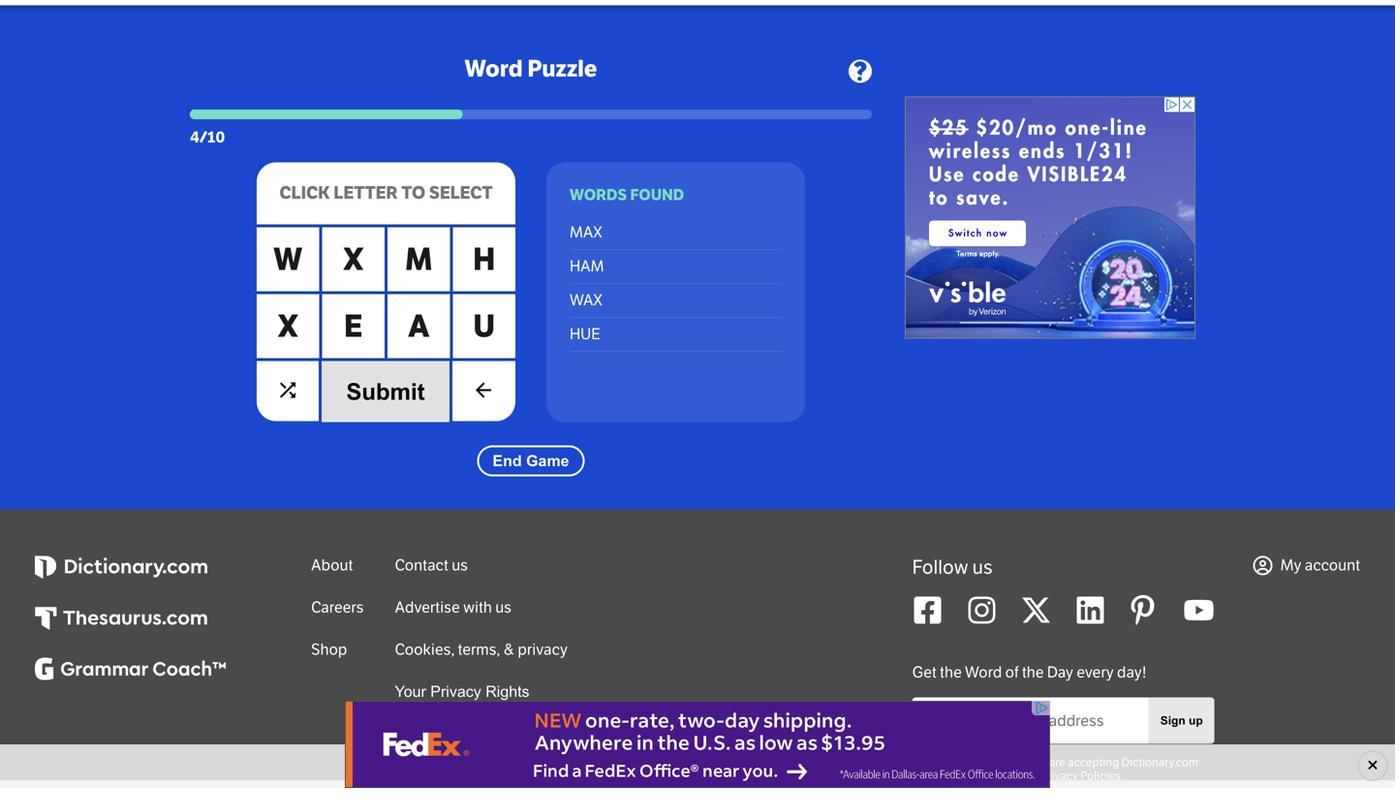 Task type: describe. For each thing, give the bounding box(es) containing it.
up
[[1189, 714, 1204, 727]]

https://www.dictionary.com image
[[35, 556, 207, 579]]

about
[[311, 556, 353, 575]]

by clicking "sign up", you are accepting dictionary.com terms & conditions and privacy policies.
[[917, 756, 1199, 783]]

e button
[[322, 294, 385, 358]]

us for contact us
[[452, 556, 468, 575]]

1 vertical spatial x button
[[257, 294, 319, 358]]

ham
[[570, 257, 604, 276]]

cookies, terms, & privacy link
[[395, 640, 568, 659]]

submit button
[[319, 361, 453, 422]]

you
[[1028, 756, 1047, 769]]

1 vertical spatial word
[[965, 663, 1003, 682]]

contact us link
[[395, 556, 468, 575]]

submit
[[346, 379, 425, 405]]

click
[[280, 183, 330, 204]]

get the word of the day every day!
[[913, 663, 1147, 682]]

sign up
[[1161, 714, 1204, 727]]

0 horizontal spatial word
[[465, 55, 523, 83]]

e
[[344, 308, 363, 345]]

end game
[[493, 452, 570, 470]]

advertise with us link
[[395, 598, 512, 617]]

/
[[199, 128, 207, 147]]

contact us
[[395, 556, 468, 575]]

sign
[[1161, 714, 1186, 727]]

1 vertical spatial advertisement element
[[345, 701, 1051, 788]]

by
[[917, 756, 930, 769]]

found
[[631, 186, 685, 205]]

w
[[274, 241, 303, 278]]

privacy inside button
[[431, 683, 482, 701]]

h button
[[453, 228, 516, 291]]

cookies,
[[395, 640, 455, 659]]

facebook image
[[913, 595, 944, 626]]

game
[[526, 452, 570, 470]]

shop link
[[311, 640, 347, 659]]

0 vertical spatial advertisement element
[[905, 96, 1196, 339]]

words found
[[570, 186, 685, 205]]

Enter your email address text field
[[913, 703, 1149, 738]]

word puzzle
[[465, 55, 598, 83]]

u
[[474, 308, 495, 345]]

my
[[1281, 556, 1302, 575]]

careers
[[311, 598, 364, 617]]

linkedin image
[[1076, 595, 1107, 626]]

dictionary.com
[[1122, 756, 1199, 769]]

twitter image
[[1021, 595, 1052, 626]]

your privacy rights
[[395, 683, 530, 701]]

click letter to select
[[280, 183, 493, 204]]

puzzle
[[528, 55, 598, 83]]

a
[[408, 308, 430, 345]]

words
[[570, 186, 627, 205]]

sign up button
[[1149, 698, 1215, 744]]

about link
[[311, 556, 353, 575]]

day
[[1048, 663, 1074, 682]]

instagram image
[[967, 595, 998, 626]]

end
[[493, 452, 522, 470]]

m
[[405, 241, 433, 278]]

end game button
[[477, 446, 585, 477]]

2 the from the left
[[1022, 663, 1045, 682]]



Task type: vqa. For each thing, say whether or not it's contained in the screenshot.
the youtube IMAGE
yes



Task type: locate. For each thing, give the bounding box(es) containing it.
day!
[[1118, 663, 1147, 682]]

u button
[[453, 294, 516, 358]]

0 horizontal spatial &
[[504, 640, 515, 659]]

us
[[452, 556, 468, 575], [973, 556, 993, 579], [496, 598, 512, 617]]

0 horizontal spatial the
[[940, 663, 962, 682]]

& inside by clicking "sign up", you are accepting dictionary.com terms & conditions and privacy policies.
[[950, 769, 959, 783]]

privacy
[[518, 640, 568, 659]]

follow
[[913, 556, 969, 579]]

are
[[1050, 756, 1066, 769]]

1 vertical spatial x
[[278, 308, 299, 345]]

1 vertical spatial privacy
[[1042, 769, 1079, 783]]

get
[[913, 663, 937, 682]]

my account link
[[1254, 556, 1361, 575]]

clicking
[[932, 756, 972, 769]]

x button left m
[[322, 228, 385, 291]]

0 horizontal spatial privacy
[[431, 683, 482, 701]]

your privacy rights button
[[395, 683, 530, 701]]

0 vertical spatial x
[[343, 241, 364, 278]]

h
[[473, 241, 496, 278]]

& right terms,
[[504, 640, 515, 659]]

advertisement element
[[905, 96, 1196, 339], [345, 701, 1051, 788]]

advertise
[[395, 598, 460, 617]]

1 horizontal spatial word
[[965, 663, 1003, 682]]

privacy inside by clicking "sign up", you are accepting dictionary.com terms & conditions and privacy policies.
[[1042, 769, 1079, 783]]

us for follow us
[[973, 556, 993, 579]]

1 horizontal spatial us
[[496, 598, 512, 617]]

us right with
[[496, 598, 512, 617]]

1 horizontal spatial x
[[343, 241, 364, 278]]

every
[[1077, 663, 1114, 682]]

of
[[1006, 663, 1019, 682]]

1 horizontal spatial the
[[1022, 663, 1045, 682]]

max
[[570, 223, 603, 242]]

x
[[343, 241, 364, 278], [278, 308, 299, 345]]

& right terms
[[950, 769, 959, 783]]

terms & conditions and privacy policies. link
[[917, 769, 1124, 783]]

us right contact
[[452, 556, 468, 575]]

privacy
[[431, 683, 482, 701], [1042, 769, 1079, 783]]

privacy right and
[[1042, 769, 1079, 783]]

to
[[402, 183, 426, 204]]

your
[[395, 683, 426, 701]]

word
[[465, 55, 523, 83], [965, 663, 1003, 682]]

4 / 10
[[190, 128, 225, 147]]

a button
[[388, 294, 450, 358]]

terms
[[917, 769, 948, 783]]

careers link
[[311, 598, 364, 617]]

10
[[207, 128, 225, 147]]

the
[[940, 663, 962, 682], [1022, 663, 1045, 682]]

1 the from the left
[[940, 663, 962, 682]]

follow us
[[913, 556, 993, 579]]

w button
[[257, 228, 319, 291]]

us right follow
[[973, 556, 993, 579]]

0 vertical spatial privacy
[[431, 683, 482, 701]]

2 horizontal spatial us
[[973, 556, 993, 579]]

wax
[[570, 291, 603, 310]]

x left 'e'
[[278, 308, 299, 345]]

terms,
[[458, 640, 500, 659]]

4
[[190, 128, 199, 147]]

1 horizontal spatial &
[[950, 769, 959, 783]]

0 horizontal spatial x
[[278, 308, 299, 345]]

shop
[[311, 640, 347, 659]]

up",
[[1004, 756, 1026, 769]]

0 vertical spatial &
[[504, 640, 515, 659]]

1 horizontal spatial x button
[[322, 228, 385, 291]]

conditions
[[961, 769, 1017, 783]]

advertise with us
[[395, 598, 512, 617]]

https://www.thesaurus.com image
[[35, 607, 207, 630]]

word left of
[[965, 663, 1003, 682]]

0 vertical spatial x button
[[322, 228, 385, 291]]

the right of
[[1022, 663, 1045, 682]]

grammarcoach.com image
[[35, 658, 226, 681]]

m button
[[388, 228, 450, 291]]

pinterest image
[[1130, 595, 1161, 626]]

cookies, terms, & privacy
[[395, 640, 568, 659]]

accepting
[[1068, 756, 1120, 769]]

x button left 'e'
[[257, 294, 319, 358]]

1 horizontal spatial privacy
[[1042, 769, 1079, 783]]

0 horizontal spatial x button
[[257, 294, 319, 358]]

and
[[1020, 769, 1039, 783]]

pages menu element
[[725, 0, 1328, 5]]

hue
[[570, 325, 601, 344]]

word left puzzle
[[465, 55, 523, 83]]

0 vertical spatial word
[[465, 55, 523, 83]]

x for x button to the bottom
[[278, 308, 299, 345]]

account
[[1305, 556, 1361, 575]]

my account
[[1281, 556, 1361, 575]]

0 horizontal spatial us
[[452, 556, 468, 575]]

youtube image
[[1184, 595, 1215, 626]]

"sign
[[975, 756, 1002, 769]]

letter
[[334, 183, 398, 204]]

1 vertical spatial &
[[950, 769, 959, 783]]

x button
[[322, 228, 385, 291], [257, 294, 319, 358]]

&
[[504, 640, 515, 659], [950, 769, 959, 783]]

the right get
[[940, 663, 962, 682]]

select
[[429, 183, 493, 204]]

with
[[463, 598, 492, 617]]

privacy right the your at the bottom left of the page
[[431, 683, 482, 701]]

policies.
[[1081, 769, 1124, 783]]

x for the right x button
[[343, 241, 364, 278]]

x right w button
[[343, 241, 364, 278]]

rights
[[486, 683, 530, 701]]

contact
[[395, 556, 449, 575]]



